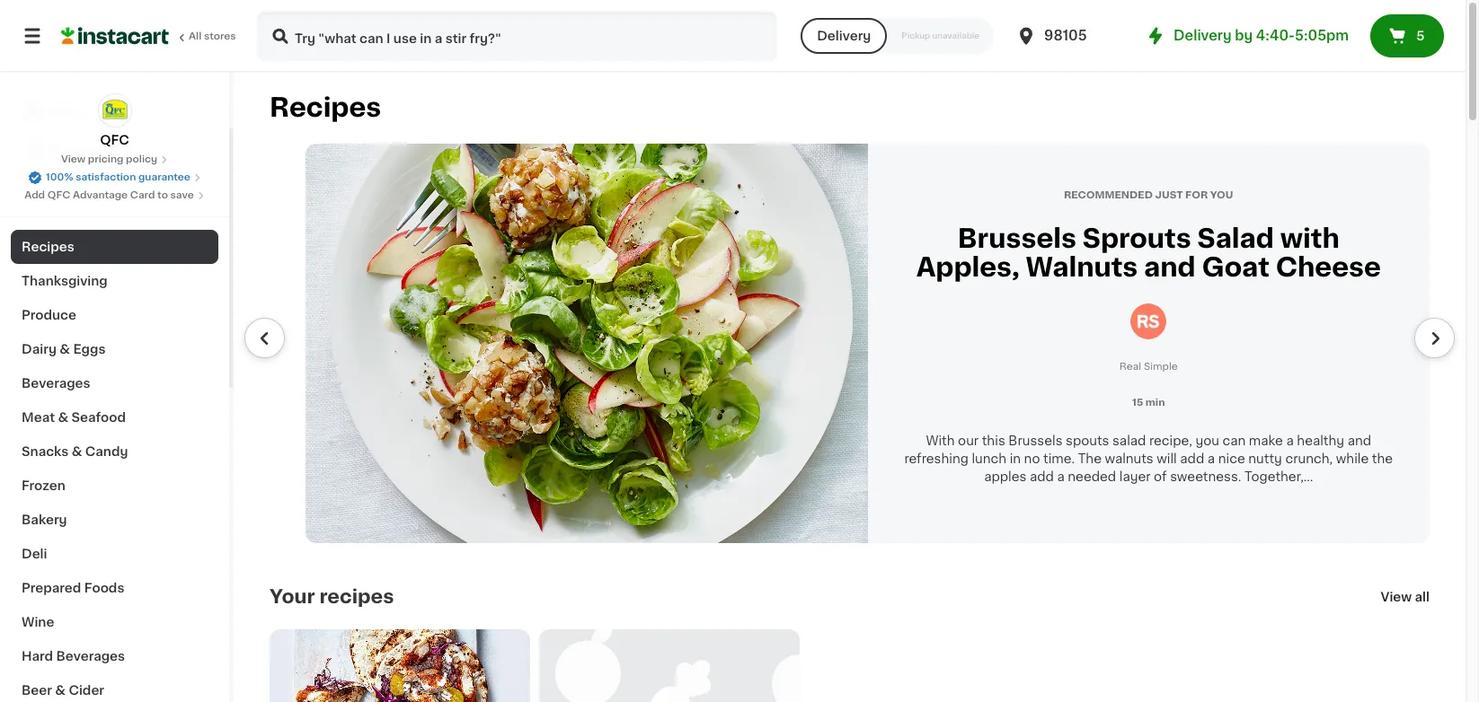 Task type: locate. For each thing, give the bounding box(es) containing it.
of
[[1154, 471, 1167, 483]]

view pricing policy link
[[61, 153, 168, 167]]

qfc
[[100, 134, 129, 147], [47, 191, 70, 200]]

& left eggs
[[60, 343, 70, 356]]

salad
[[1198, 226, 1274, 252]]

all
[[1415, 591, 1430, 604]]

recipe,
[[1150, 435, 1193, 447]]

walnuts
[[1026, 254, 1138, 280]]

None search field
[[257, 11, 778, 61]]

crunch,
[[1286, 453, 1333, 465]]

refreshing
[[905, 453, 969, 465]]

2 horizontal spatial a
[[1287, 435, 1294, 447]]

beverages
[[22, 378, 90, 390], [56, 651, 125, 663]]

to
[[157, 191, 168, 200]]

buy
[[50, 141, 76, 154]]

0 vertical spatial view
[[61, 155, 85, 164]]

add down no
[[1030, 471, 1054, 483]]

hard
[[22, 651, 53, 663]]

a right make at the bottom right
[[1287, 435, 1294, 447]]

dairy
[[22, 343, 57, 356]]

you
[[1210, 191, 1234, 200]]

1 horizontal spatial delivery
[[1174, 29, 1232, 42]]

recipes
[[320, 587, 394, 606]]

2 vertical spatial a
[[1057, 471, 1065, 483]]

will
[[1157, 453, 1177, 465]]

satisfaction
[[76, 173, 136, 182]]

&
[[60, 343, 70, 356], [58, 412, 68, 424], [72, 446, 82, 458], [55, 685, 66, 697]]

1 horizontal spatial qfc
[[100, 134, 129, 147]]

delivery inside button
[[817, 30, 871, 42]]

for
[[1186, 191, 1208, 200]]

view down it
[[61, 155, 85, 164]]

beverages up cider
[[56, 651, 125, 663]]

0 horizontal spatial add
[[1030, 471, 1054, 483]]

a
[[1287, 435, 1294, 447], [1208, 453, 1215, 465], [1057, 471, 1065, 483]]

0 vertical spatial qfc
[[100, 134, 129, 147]]

buy it again link
[[11, 129, 218, 165]]

prepared foods link
[[11, 572, 218, 606]]

and inside with our this brussels spouts salad recipe, you can make a healthy and refreshing lunch in no time. the walnuts will add a nice nutty crunch, while the apples add a needed layer of sweetness. together,...
[[1348, 435, 1372, 447]]

real
[[1120, 362, 1142, 372]]

policy
[[126, 155, 157, 164]]

sweetness.
[[1170, 471, 1242, 483]]

you
[[1196, 435, 1220, 447]]

0 horizontal spatial recipes
[[22, 241, 74, 253]]

just
[[1155, 191, 1183, 200]]

delivery button
[[801, 18, 887, 54]]

1 vertical spatial and
[[1348, 435, 1372, 447]]

0 vertical spatial add
[[1180, 453, 1205, 465]]

and down sprouts
[[1144, 254, 1196, 280]]

prepared foods
[[22, 582, 124, 595]]

1 vertical spatial a
[[1208, 453, 1215, 465]]

together,...
[[1245, 471, 1314, 483]]

our
[[958, 435, 979, 447]]

brussels inside with our this brussels spouts salad recipe, you can make a healthy and refreshing lunch in no time. the walnuts will add a nice nutty crunch, while the apples add a needed layer of sweetness. together,...
[[1009, 435, 1063, 447]]

1 horizontal spatial recipes
[[270, 94, 381, 120]]

0 horizontal spatial and
[[1144, 254, 1196, 280]]

delivery by 4:40-5:05pm link
[[1145, 25, 1349, 47]]

lists link
[[11, 165, 218, 201]]

card
[[130, 191, 155, 200]]

and up while
[[1348, 435, 1372, 447]]

sprouts
[[1083, 226, 1191, 252]]

add up sweetness.
[[1180, 453, 1205, 465]]

beverages link
[[11, 367, 218, 401]]

real simple
[[1120, 362, 1178, 372]]

brussels up apples,
[[958, 226, 1077, 252]]

qfc up view pricing policy link
[[100, 134, 129, 147]]

5 button
[[1371, 14, 1444, 58]]

frozen
[[22, 480, 65, 493]]

15
[[1132, 398, 1143, 408]]

add
[[1180, 453, 1205, 465], [1030, 471, 1054, 483]]

& right beer
[[55, 685, 66, 697]]

qfc down lists
[[47, 191, 70, 200]]

walnuts
[[1105, 453, 1154, 465]]

0 vertical spatial brussels
[[958, 226, 1077, 252]]

recipes link
[[11, 230, 218, 264]]

beverages down dairy & eggs
[[22, 378, 90, 390]]

1 vertical spatial qfc
[[47, 191, 70, 200]]

& right meat
[[58, 412, 68, 424]]

produce
[[22, 309, 76, 322]]

and
[[1144, 254, 1196, 280], [1348, 435, 1372, 447]]

recommended just for you
[[1064, 191, 1234, 200]]

5:05pm
[[1295, 29, 1349, 42]]

1 vertical spatial add
[[1030, 471, 1054, 483]]

0 horizontal spatial delivery
[[817, 30, 871, 42]]

0 horizontal spatial view
[[61, 155, 85, 164]]

all stores link
[[61, 11, 237, 61]]

brussels sprouts salad with apples, walnuts and goat cheese
[[917, 226, 1381, 280]]

meat & seafood
[[22, 412, 126, 424]]

needed
[[1068, 471, 1116, 483]]

0 vertical spatial beverages
[[22, 378, 90, 390]]

brussels inside brussels sprouts salad with apples, walnuts and goat cheese
[[958, 226, 1077, 252]]

saved button
[[1385, 22, 1446, 44]]

1 vertical spatial brussels
[[1009, 435, 1063, 447]]

1 vertical spatial beverages
[[56, 651, 125, 663]]

view all link
[[1381, 588, 1430, 606]]

view left all
[[1381, 591, 1412, 604]]

add qfc advantage card to save
[[24, 191, 194, 200]]

0 vertical spatial and
[[1144, 254, 1196, 280]]

1 horizontal spatial and
[[1348, 435, 1372, 447]]

brussels up no
[[1009, 435, 1063, 447]]

real simple image
[[1131, 304, 1167, 340]]

view for view all
[[1381, 591, 1412, 604]]

& left 'candy'
[[72, 446, 82, 458]]

deli
[[22, 548, 47, 561]]

view
[[61, 155, 85, 164], [1381, 591, 1412, 604]]

foods
[[84, 582, 124, 595]]

add
[[24, 191, 45, 200]]

0 vertical spatial a
[[1287, 435, 1294, 447]]

layer
[[1120, 471, 1151, 483]]

and inside brussels sprouts salad with apples, walnuts and goat cheese
[[1144, 254, 1196, 280]]

dairy & eggs
[[22, 343, 106, 356]]

brussels
[[958, 226, 1077, 252], [1009, 435, 1063, 447]]

cider
[[69, 685, 104, 697]]

1 horizontal spatial add
[[1180, 453, 1205, 465]]

1 vertical spatial view
[[1381, 591, 1412, 604]]

0 horizontal spatial a
[[1057, 471, 1065, 483]]

15 min
[[1132, 398, 1165, 408]]

delivery
[[1174, 29, 1232, 42], [817, 30, 871, 42]]

nutty
[[1249, 453, 1283, 465]]

cheese
[[1276, 254, 1381, 280]]

no
[[1024, 453, 1040, 465]]

hard beverages link
[[11, 640, 218, 674]]

a down time.
[[1057, 471, 1065, 483]]

beverages inside beverages link
[[22, 378, 90, 390]]

a down you
[[1208, 453, 1215, 465]]

& for snacks
[[72, 446, 82, 458]]

1 vertical spatial recipes
[[22, 241, 74, 253]]

1 horizontal spatial view
[[1381, 591, 1412, 604]]

eggs
[[73, 343, 106, 356]]

delivery by 4:40-5:05pm
[[1174, 29, 1349, 42]]



Task type: vqa. For each thing, say whether or not it's contained in the screenshot.
Product group
no



Task type: describe. For each thing, give the bounding box(es) containing it.
frozen link
[[11, 469, 218, 503]]

can
[[1223, 435, 1246, 447]]

again
[[91, 141, 126, 154]]

bakery
[[22, 514, 67, 527]]

4:40-
[[1256, 29, 1295, 42]]

delivery for delivery
[[817, 30, 871, 42]]

recommended
[[1064, 191, 1153, 200]]

goat
[[1202, 254, 1270, 280]]

advantage
[[73, 191, 128, 200]]

all stores
[[189, 31, 236, 41]]

buy it again
[[50, 141, 126, 154]]

meat & seafood link
[[11, 401, 218, 435]]

100% satisfaction guarantee
[[46, 173, 190, 182]]

& for beer
[[55, 685, 66, 697]]

98105 button
[[1016, 11, 1124, 61]]

lists
[[50, 177, 81, 190]]

5
[[1417, 30, 1425, 42]]

lunch
[[972, 453, 1007, 465]]

98105
[[1045, 29, 1087, 42]]

spouts
[[1066, 435, 1110, 447]]

prepared
[[22, 582, 81, 595]]

meat
[[22, 412, 55, 424]]

deli link
[[11, 537, 218, 572]]

thanksgiving
[[22, 275, 108, 288]]

nice
[[1218, 453, 1246, 465]]

beer
[[22, 685, 52, 697]]

by
[[1235, 29, 1253, 42]]

view for view pricing policy
[[61, 155, 85, 164]]

beverages inside the hard beverages link
[[56, 651, 125, 663]]

1 horizontal spatial a
[[1208, 453, 1215, 465]]

& for dairy
[[60, 343, 70, 356]]

all
[[189, 31, 202, 41]]

with
[[1280, 226, 1340, 252]]

100% satisfaction guarantee button
[[28, 167, 201, 185]]

add qfc advantage card to save link
[[24, 189, 205, 203]]

time.
[[1044, 453, 1075, 465]]

bakery link
[[11, 503, 218, 537]]

service type group
[[801, 18, 994, 54]]

your
[[270, 587, 315, 606]]

dairy & eggs link
[[11, 333, 218, 367]]

min
[[1146, 398, 1165, 408]]

saved
[[1406, 25, 1446, 38]]

hard beverages
[[22, 651, 125, 663]]

seafood
[[71, 412, 126, 424]]

snacks & candy
[[22, 446, 128, 458]]

& for meat
[[58, 412, 68, 424]]

simple
[[1144, 362, 1178, 372]]

apples,
[[917, 254, 1020, 280]]

in
[[1010, 453, 1021, 465]]

produce link
[[11, 298, 218, 333]]

pricing
[[88, 155, 124, 164]]

beer & cider link
[[11, 674, 218, 703]]

view pricing policy
[[61, 155, 157, 164]]

with
[[926, 435, 955, 447]]

qfc logo image
[[98, 93, 132, 128]]

0 horizontal spatial qfc
[[47, 191, 70, 200]]

qfc link
[[98, 93, 132, 149]]

the
[[1372, 453, 1393, 465]]

while
[[1336, 453, 1369, 465]]

item carousel region
[[244, 144, 1455, 543]]

instacart logo image
[[61, 25, 169, 47]]

100%
[[46, 173, 73, 182]]

this
[[982, 435, 1006, 447]]

delivery for delivery by 4:40-5:05pm
[[1174, 29, 1232, 42]]

wine
[[22, 617, 54, 629]]

salad
[[1113, 435, 1146, 447]]

thanksgiving link
[[11, 264, 218, 298]]

beer & cider
[[22, 685, 104, 697]]

stores
[[204, 31, 236, 41]]

shop
[[50, 105, 84, 118]]

with our this brussels spouts salad recipe, you can make a healthy and refreshing lunch in no time. the walnuts will add a nice nutty crunch, while the apples add a needed layer of sweetness. together,...
[[905, 435, 1393, 483]]

view all
[[1381, 591, 1430, 604]]

your recipes
[[270, 587, 394, 606]]

Search field
[[259, 13, 776, 59]]

guarantee
[[138, 173, 190, 182]]

apples
[[984, 471, 1027, 483]]

0 vertical spatial recipes
[[270, 94, 381, 120]]



